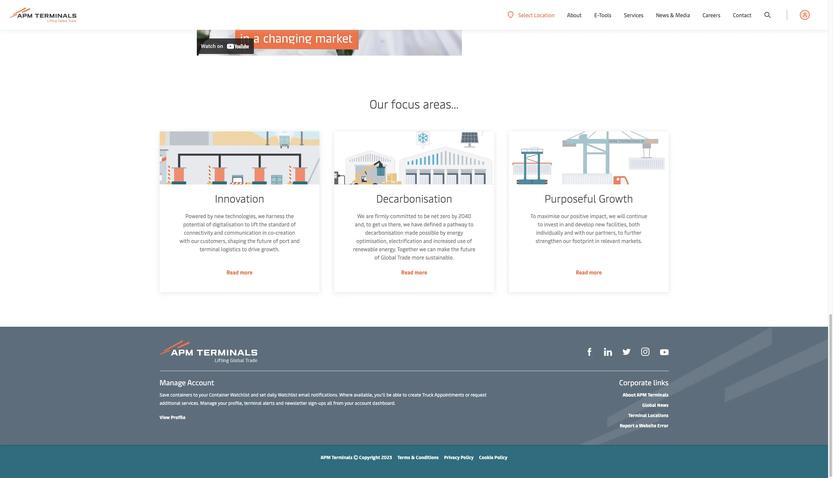 Task type: describe. For each thing, give the bounding box(es) containing it.
terminal locations link
[[629, 413, 669, 419]]

save containers to your container watchlist and set daily watchlist email notifications. where available, you'll be able to create truck appointments or request additional services. manage your profile, terminal alerts and newsletter sign-ups all from your account dashboard.
[[160, 392, 487, 407]]

and up customers,
[[214, 229, 223, 236]]

committed
[[390, 213, 417, 220]]

more for purposeful growth
[[590, 269, 602, 276]]

customers,
[[200, 237, 226, 245]]

defined
[[424, 221, 442, 228]]

account
[[187, 378, 214, 388]]

of left port at left
[[273, 237, 278, 245]]

1 vertical spatial apm
[[321, 455, 331, 461]]

by inside powered by new technologies, we harness the potential of digitalisation to lift the standard of connectivity and communication in co-creation with our customers, shaping the future of port and terminal logistics to drive growth.
[[207, 213, 213, 220]]

read for innovation
[[227, 269, 239, 276]]

2 horizontal spatial your
[[345, 401, 354, 407]]

connectivity
[[184, 229, 213, 236]]

develop
[[576, 221, 594, 228]]

are
[[366, 213, 374, 220]]

conditions
[[416, 455, 439, 461]]

able
[[393, 392, 402, 399]]

more inside we are firmly committed to be net zero by 2040 and, to get us there, we have defined a pathway to decarbonisation made possible by energy optimisation, electrification and increased use of renewable energy. together we can make the future of global trade more sustainable.
[[412, 254, 424, 261]]

select location
[[519, 11, 555, 18]]

manage inside save containers to your container watchlist and set daily watchlist email notifications. where available, you'll be able to create truck appointments or request additional services. manage your profile, terminal alerts and newsletter sign-ups all from your account dashboard.
[[200, 401, 217, 407]]

linkedin image
[[604, 349, 612, 357]]

or
[[466, 392, 470, 399]]

error
[[658, 423, 669, 429]]

copyright
[[359, 455, 381, 461]]

of up the connectivity
[[206, 221, 211, 228]]

net
[[431, 213, 439, 220]]

terminal
[[629, 413, 647, 419]]

terminal automation 600 image
[[160, 132, 320, 185]]

select
[[519, 11, 533, 18]]

terms & conditions
[[398, 455, 439, 461]]

read for purposeful growth
[[576, 269, 588, 276]]

1 vertical spatial global
[[643, 403, 657, 409]]

e-
[[595, 11, 600, 19]]

alerts
[[263, 401, 275, 407]]

growth image
[[509, 132, 669, 185]]

and down positive
[[565, 221, 574, 228]]

view profile
[[160, 415, 186, 421]]

our left "footprint"
[[563, 237, 571, 245]]

growth
[[599, 191, 633, 206]]

you'll
[[374, 392, 386, 399]]

cookie policy link
[[479, 455, 508, 461]]

get
[[373, 221, 380, 228]]

to left invest
[[538, 221, 543, 228]]

0 vertical spatial terminals
[[648, 392, 669, 399]]

save
[[160, 392, 169, 399]]

decarbonisation
[[376, 191, 452, 206]]

from
[[334, 401, 344, 407]]

& for news
[[671, 11, 675, 19]]

news & media button
[[657, 0, 691, 30]]

our down develop
[[586, 229, 594, 236]]

of up creation on the top
[[291, 221, 296, 228]]

you tube link
[[660, 348, 669, 356]]

email
[[299, 392, 310, 399]]

with inside to maximise our positive impact, we will continue to invest in and develop new facilities, both individually and with our partners, to further strengthen our  footprint in relevant markets.
[[575, 229, 585, 236]]

select location button
[[508, 11, 555, 18]]

request
[[471, 392, 487, 399]]

maximise
[[538, 213, 560, 220]]

the up the drive
[[248, 237, 255, 245]]

drive
[[248, 246, 260, 253]]

we inside to maximise our positive impact, we will continue to invest in and develop new facilities, both individually and with our partners, to further strengthen our  footprint in relevant markets.
[[609, 213, 616, 220]]

dashboard.
[[373, 401, 396, 407]]

location
[[535, 11, 555, 18]]

and right port at left
[[291, 237, 300, 245]]

1 vertical spatial news
[[658, 403, 669, 409]]

markets.
[[622, 237, 642, 245]]

privacy policy link
[[444, 455, 474, 461]]

individually
[[537, 229, 563, 236]]

apmt footer logo image
[[160, 341, 257, 364]]

to right able
[[403, 392, 407, 399]]

about apm terminals
[[623, 392, 669, 399]]

media
[[676, 11, 691, 19]]

us
[[382, 221, 387, 228]]

about apm terminals link
[[623, 392, 669, 399]]

privacy
[[444, 455, 460, 461]]

tools
[[599, 11, 612, 19]]

fill 44 link
[[623, 348, 631, 357]]

decarb image
[[334, 132, 494, 185]]

to up services.
[[193, 392, 198, 399]]

profile,
[[228, 401, 243, 407]]

there,
[[388, 221, 402, 228]]

containers
[[170, 392, 192, 399]]

careers button
[[703, 0, 721, 30]]

profile
[[171, 415, 186, 421]]

be inside save containers to your container watchlist and set daily watchlist email notifications. where available, you'll be able to create truck appointments or request additional services. manage your profile, terminal alerts and newsletter sign-ups all from your account dashboard.
[[387, 392, 392, 399]]

to left the get
[[366, 221, 371, 228]]

the right lift
[[259, 221, 267, 228]]

to left the drive
[[242, 246, 247, 253]]

cookie policy
[[479, 455, 508, 461]]

about for about apm terminals
[[623, 392, 636, 399]]

and right alerts
[[276, 401, 284, 407]]

trade
[[397, 254, 411, 261]]

zero
[[440, 213, 451, 220]]

contact button
[[734, 0, 752, 30]]

terms & conditions link
[[398, 455, 439, 461]]

more for innovation
[[240, 269, 253, 276]]

manage account
[[160, 378, 214, 388]]

corporate
[[620, 378, 652, 388]]

to maximise our positive impact, we will continue to invest in and develop new facilities, both individually and with our partners, to further strengthen our  footprint in relevant markets.
[[531, 213, 648, 245]]

and up "footprint"
[[565, 229, 574, 236]]

technologies,
[[225, 213, 257, 220]]

view profile link
[[160, 415, 186, 421]]

0 vertical spatial manage
[[160, 378, 186, 388]]

to up the have
[[418, 213, 423, 220]]

truck
[[423, 392, 434, 399]]

notifications.
[[311, 392, 338, 399]]

apm terminals ⓒ copyright 2023
[[321, 455, 392, 461]]

communication
[[224, 229, 261, 236]]

logistics
[[221, 246, 241, 253]]

decarbonisation
[[365, 229, 404, 236]]

newsletter
[[285, 401, 307, 407]]

purposeful growth
[[545, 191, 633, 206]]

2023
[[382, 455, 392, 461]]

relevant
[[601, 237, 620, 245]]

potential
[[183, 221, 205, 228]]

of right the use
[[467, 237, 472, 245]]

our
[[370, 96, 388, 112]]

digitalisation
[[213, 221, 243, 228]]

areas...
[[423, 96, 459, 112]]

where
[[339, 392, 353, 399]]

1 horizontal spatial a
[[636, 423, 639, 429]]

creation
[[276, 229, 295, 236]]



Task type: locate. For each thing, give the bounding box(es) containing it.
future up growth. in the bottom of the page
[[257, 237, 272, 245]]

read more for decarbonisation
[[401, 269, 427, 276]]

0 horizontal spatial global
[[381, 254, 396, 261]]

appointments
[[435, 392, 465, 399]]

& inside popup button
[[671, 11, 675, 19]]

our focus areas...
[[370, 96, 459, 112]]

make
[[437, 246, 450, 253]]

a down zero
[[443, 221, 446, 228]]

with
[[575, 229, 585, 236], [179, 237, 190, 245]]

services
[[625, 11, 644, 19]]

policy for cookie policy
[[495, 455, 508, 461]]

0 vertical spatial news
[[657, 11, 670, 19]]

services button
[[625, 0, 644, 30]]

0 vertical spatial about
[[568, 11, 582, 19]]

read more down 'logistics'
[[227, 269, 253, 276]]

0 horizontal spatial new
[[214, 213, 224, 220]]

your down container
[[218, 401, 227, 407]]

invest
[[544, 221, 559, 228]]

0 horizontal spatial in
[[263, 229, 267, 236]]

to left lift
[[245, 221, 250, 228]]

e-tools
[[595, 11, 612, 19]]

2 horizontal spatial by
[[452, 213, 457, 220]]

manage up "save"
[[160, 378, 186, 388]]

instagram link
[[642, 348, 650, 357]]

0 horizontal spatial future
[[257, 237, 272, 245]]

more for decarbonisation
[[415, 269, 427, 276]]

to down facilities,
[[618, 229, 623, 236]]

we inside powered by new technologies, we harness the potential of digitalisation to lift the standard of connectivity and communication in co-creation with our customers, shaping the future of port and terminal logistics to drive growth.
[[258, 213, 265, 220]]

links
[[654, 378, 669, 388]]

about left e- at the right top
[[568, 11, 582, 19]]

be left able
[[387, 392, 392, 399]]

news up locations
[[658, 403, 669, 409]]

report
[[620, 423, 635, 429]]

1 horizontal spatial terminals
[[648, 392, 669, 399]]

apm
[[637, 392, 647, 399], [321, 455, 331, 461]]

1 vertical spatial terminals
[[332, 455, 353, 461]]

we
[[258, 213, 265, 220], [609, 213, 616, 220], [403, 221, 410, 228], [420, 246, 426, 253]]

youtube image
[[660, 350, 669, 356]]

1 horizontal spatial watchlist
[[278, 392, 298, 399]]

& for terms
[[412, 455, 415, 461]]

1 horizontal spatial apm
[[637, 392, 647, 399]]

the up standard
[[286, 213, 294, 220]]

ups
[[319, 401, 326, 407]]

future down the use
[[461, 246, 476, 253]]

0 horizontal spatial by
[[207, 213, 213, 220]]

pathway
[[447, 221, 467, 228]]

& right terms
[[412, 455, 415, 461]]

& left media in the top right of the page
[[671, 11, 675, 19]]

strengthen
[[536, 237, 562, 245]]

0 horizontal spatial with
[[179, 237, 190, 245]]

use
[[458, 237, 466, 245]]

set
[[260, 392, 266, 399]]

2 horizontal spatial read
[[576, 269, 588, 276]]

future
[[257, 237, 272, 245], [461, 246, 476, 253]]

read
[[227, 269, 239, 276], [401, 269, 414, 276], [576, 269, 588, 276]]

we down 'committed'
[[403, 221, 410, 228]]

in down partners, at right
[[596, 237, 600, 245]]

we
[[357, 213, 365, 220]]

we left harness
[[258, 213, 265, 220]]

privacy policy
[[444, 455, 474, 461]]

policy right the privacy
[[461, 455, 474, 461]]

1 horizontal spatial read
[[401, 269, 414, 276]]

powered by new technologies, we harness the potential of digitalisation to lift the standard of connectivity and communication in co-creation with our customers, shaping the future of port and terminal logistics to drive growth.
[[179, 213, 300, 253]]

news inside popup button
[[657, 11, 670, 19]]

0 horizontal spatial read
[[227, 269, 239, 276]]

of
[[206, 221, 211, 228], [291, 221, 296, 228], [273, 237, 278, 245], [467, 237, 472, 245], [375, 254, 380, 261]]

1 horizontal spatial about
[[623, 392, 636, 399]]

lift
[[251, 221, 258, 228]]

energy
[[447, 229, 463, 236]]

a right report
[[636, 423, 639, 429]]

read more for innovation
[[227, 269, 253, 276]]

read down 'trade'
[[401, 269, 414, 276]]

1 vertical spatial about
[[623, 392, 636, 399]]

impact,
[[590, 213, 608, 220]]

1 horizontal spatial global
[[643, 403, 657, 409]]

new inside to maximise our positive impact, we will continue to invest in and develop new facilities, both individually and with our partners, to further strengthen our  footprint in relevant markets.
[[596, 221, 605, 228]]

sign-
[[308, 401, 319, 407]]

be
[[424, 213, 430, 220], [387, 392, 392, 399]]

to down 2040
[[469, 221, 474, 228]]

terms
[[398, 455, 411, 461]]

report a website error link
[[620, 423, 669, 429]]

0 vertical spatial a
[[443, 221, 446, 228]]

1 horizontal spatial future
[[461, 246, 476, 253]]

0 vertical spatial terminal
[[200, 246, 220, 253]]

the inside we are firmly committed to be net zero by 2040 and, to get us there, we have defined a pathway to decarbonisation made possible by energy optimisation, electrification and increased use of renewable energy. together we can make the future of global trade more sustainable.
[[451, 246, 459, 253]]

1 vertical spatial be
[[387, 392, 392, 399]]

0 horizontal spatial manage
[[160, 378, 186, 388]]

1 horizontal spatial your
[[218, 401, 227, 407]]

3 read more from the left
[[576, 269, 602, 276]]

corporate links
[[620, 378, 669, 388]]

have
[[411, 221, 423, 228]]

1 horizontal spatial policy
[[495, 455, 508, 461]]

by up increased
[[440, 229, 446, 236]]

a
[[443, 221, 446, 228], [636, 423, 639, 429]]

instagram image
[[642, 348, 650, 357]]

1 horizontal spatial by
[[440, 229, 446, 236]]

new inside powered by new technologies, we harness the potential of digitalisation to lift the standard of connectivity and communication in co-creation with our customers, shaping the future of port and terminal logistics to drive growth.
[[214, 213, 224, 220]]

and inside we are firmly committed to be net zero by 2040 and, to get us there, we have defined a pathway to decarbonisation made possible by energy optimisation, electrification and increased use of renewable energy. together we can make the future of global trade more sustainable.
[[423, 237, 432, 245]]

0 horizontal spatial &
[[412, 455, 415, 461]]

new down impact,
[[596, 221, 605, 228]]

and down possible
[[423, 237, 432, 245]]

renewable
[[353, 246, 378, 253]]

1 vertical spatial &
[[412, 455, 415, 461]]

read more for purposeful growth
[[576, 269, 602, 276]]

apm left "ⓒ"
[[321, 455, 331, 461]]

by right powered in the top of the page
[[207, 213, 213, 220]]

our left positive
[[561, 213, 569, 220]]

services.
[[182, 401, 199, 407]]

2 watchlist from the left
[[278, 392, 298, 399]]

0 vertical spatial in
[[560, 221, 564, 228]]

read down "footprint"
[[576, 269, 588, 276]]

future inside powered by new technologies, we harness the potential of digitalisation to lift the standard of connectivity and communication in co-creation with our customers, shaping the future of port and terminal logistics to drive growth.
[[257, 237, 272, 245]]

together
[[397, 246, 418, 253]]

about for about
[[568, 11, 582, 19]]

by up pathway
[[452, 213, 457, 220]]

1 read more from the left
[[227, 269, 253, 276]]

co-
[[268, 229, 276, 236]]

of down energy.
[[375, 254, 380, 261]]

1 read from the left
[[227, 269, 239, 276]]

twitter image
[[623, 349, 631, 357]]

0 horizontal spatial apm
[[321, 455, 331, 461]]

we left the can
[[420, 246, 426, 253]]

0 vertical spatial &
[[671, 11, 675, 19]]

in left co-
[[263, 229, 267, 236]]

global inside we are firmly committed to be net zero by 2040 and, to get us there, we have defined a pathway to decarbonisation made possible by energy optimisation, electrification and increased use of renewable energy. together we can make the future of global trade more sustainable.
[[381, 254, 396, 261]]

new up the digitalisation
[[214, 213, 224, 220]]

policy right cookie
[[495, 455, 508, 461]]

0 horizontal spatial your
[[199, 392, 208, 399]]

locations
[[649, 413, 669, 419]]

policy
[[461, 455, 474, 461], [495, 455, 508, 461]]

global news
[[643, 403, 669, 409]]

1 policy from the left
[[461, 455, 474, 461]]

to
[[418, 213, 423, 220], [245, 221, 250, 228], [366, 221, 371, 228], [469, 221, 474, 228], [538, 221, 543, 228], [618, 229, 623, 236], [242, 246, 247, 253], [193, 392, 198, 399], [403, 392, 407, 399]]

daily
[[267, 392, 277, 399]]

and left set at bottom
[[251, 392, 259, 399]]

positive
[[571, 213, 589, 220]]

1 horizontal spatial in
[[560, 221, 564, 228]]

terminal
[[200, 246, 220, 253], [244, 401, 262, 407]]

port
[[279, 237, 290, 245]]

create
[[409, 392, 422, 399]]

and,
[[355, 221, 365, 228]]

continue
[[627, 213, 648, 220]]

view
[[160, 415, 170, 421]]

0 horizontal spatial policy
[[461, 455, 474, 461]]

possible
[[419, 229, 439, 236]]

1 horizontal spatial new
[[596, 221, 605, 228]]

can
[[428, 246, 436, 253]]

electrification
[[389, 237, 422, 245]]

1 horizontal spatial manage
[[200, 401, 217, 407]]

our
[[561, 213, 569, 220], [586, 229, 594, 236], [191, 237, 199, 245], [563, 237, 571, 245]]

we left will
[[609, 213, 616, 220]]

1 vertical spatial a
[[636, 423, 639, 429]]

global down energy.
[[381, 254, 396, 261]]

1 vertical spatial manage
[[200, 401, 217, 407]]

about down corporate
[[623, 392, 636, 399]]

read more down 'trade'
[[401, 269, 427, 276]]

0 horizontal spatial watchlist
[[230, 392, 250, 399]]

harness
[[266, 213, 285, 220]]

0 horizontal spatial terminals
[[332, 455, 353, 461]]

global news link
[[643, 403, 669, 409]]

2 read from the left
[[401, 269, 414, 276]]

be inside we are firmly committed to be net zero by 2040 and, to get us there, we have defined a pathway to decarbonisation made possible by energy optimisation, electrification and increased use of renewable energy. together we can make the future of global trade more sustainable.
[[424, 213, 430, 220]]

purposeful
[[545, 191, 597, 206]]

0 vertical spatial new
[[214, 213, 224, 220]]

3 read from the left
[[576, 269, 588, 276]]

watchlist up profile,
[[230, 392, 250, 399]]

0 vertical spatial be
[[424, 213, 430, 220]]

will
[[617, 213, 626, 220]]

manage down container
[[200, 401, 217, 407]]

in inside powered by new technologies, we harness the potential of digitalisation to lift the standard of connectivity and communication in co-creation with our customers, shaping the future of port and terminal logistics to drive growth.
[[263, 229, 267, 236]]

future inside we are firmly committed to be net zero by 2040 and, to get us there, we have defined a pathway to decarbonisation made possible by energy optimisation, electrification and increased use of renewable energy. together we can make the future of global trade more sustainable.
[[461, 246, 476, 253]]

firmly
[[375, 213, 389, 220]]

watchlist up newsletter
[[278, 392, 298, 399]]

1 vertical spatial with
[[179, 237, 190, 245]]

1 horizontal spatial be
[[424, 213, 430, 220]]

the down the use
[[451, 246, 459, 253]]

apm down corporate links
[[637, 392, 647, 399]]

your down where at the bottom of the page
[[345, 401, 354, 407]]

1 vertical spatial in
[[263, 229, 267, 236]]

0 horizontal spatial about
[[568, 11, 582, 19]]

read down 'logistics'
[[227, 269, 239, 276]]

2 horizontal spatial in
[[596, 237, 600, 245]]

2 policy from the left
[[495, 455, 508, 461]]

1 horizontal spatial with
[[575, 229, 585, 236]]

our inside powered by new technologies, we harness the potential of digitalisation to lift the standard of connectivity and communication in co-creation with our customers, shaping the future of port and terminal logistics to drive growth.
[[191, 237, 199, 245]]

1 vertical spatial future
[[461, 246, 476, 253]]

read more down "footprint"
[[576, 269, 602, 276]]

in right invest
[[560, 221, 564, 228]]

read for decarbonisation
[[401, 269, 414, 276]]

container
[[209, 392, 229, 399]]

our down the connectivity
[[191, 237, 199, 245]]

0 vertical spatial global
[[381, 254, 396, 261]]

sustainable.
[[426, 254, 454, 261]]

increased
[[434, 237, 456, 245]]

with down the connectivity
[[179, 237, 190, 245]]

terminal down set at bottom
[[244, 401, 262, 407]]

1 horizontal spatial read more
[[401, 269, 427, 276]]

2 vertical spatial in
[[596, 237, 600, 245]]

terminal inside powered by new technologies, we harness the potential of digitalisation to lift the standard of connectivity and communication in co-creation with our customers, shaping the future of port and terminal logistics to drive growth.
[[200, 246, 220, 253]]

footprint
[[573, 237, 594, 245]]

global up terminal locations
[[643, 403, 657, 409]]

&
[[671, 11, 675, 19], [412, 455, 415, 461]]

0 horizontal spatial read more
[[227, 269, 253, 276]]

0 horizontal spatial be
[[387, 392, 392, 399]]

0 vertical spatial future
[[257, 237, 272, 245]]

1 horizontal spatial terminal
[[244, 401, 262, 407]]

0 vertical spatial apm
[[637, 392, 647, 399]]

e-tools button
[[595, 0, 612, 30]]

linkedin__x28_alt_x29__3_ link
[[604, 348, 612, 357]]

1 vertical spatial terminal
[[244, 401, 262, 407]]

your down account
[[199, 392, 208, 399]]

0 horizontal spatial a
[[443, 221, 446, 228]]

0 vertical spatial with
[[575, 229, 585, 236]]

with up "footprint"
[[575, 229, 585, 236]]

2 read more from the left
[[401, 269, 427, 276]]

be left the net
[[424, 213, 430, 220]]

1 horizontal spatial &
[[671, 11, 675, 19]]

2 horizontal spatial read more
[[576, 269, 602, 276]]

terminals up global news
[[648, 392, 669, 399]]

optimisation,
[[357, 237, 388, 245]]

policy for privacy policy
[[461, 455, 474, 461]]

a inside we are firmly committed to be net zero by 2040 and, to get us there, we have defined a pathway to decarbonisation made possible by energy optimisation, electrification and increased use of renewable energy. together we can make the future of global trade more sustainable.
[[443, 221, 446, 228]]

news left media in the top right of the page
[[657, 11, 670, 19]]

1 vertical spatial new
[[596, 221, 605, 228]]

with inside powered by new technologies, we harness the potential of digitalisation to lift the standard of connectivity and communication in co-creation with our customers, shaping the future of port and terminal logistics to drive growth.
[[179, 237, 190, 245]]

terminals left "ⓒ"
[[332, 455, 353, 461]]

terminal inside save containers to your container watchlist and set daily watchlist email notifications. where available, you'll be able to create truck appointments or request additional services. manage your profile, terminal alerts and newsletter sign-ups all from your account dashboard.
[[244, 401, 262, 407]]

careers
[[703, 11, 721, 19]]

terminal down customers,
[[200, 246, 220, 253]]

facebook image
[[586, 349, 594, 357]]

1 watchlist from the left
[[230, 392, 250, 399]]

0 horizontal spatial terminal
[[200, 246, 220, 253]]

contact
[[734, 11, 752, 19]]



Task type: vqa. For each thing, say whether or not it's contained in the screenshot.
Media
yes



